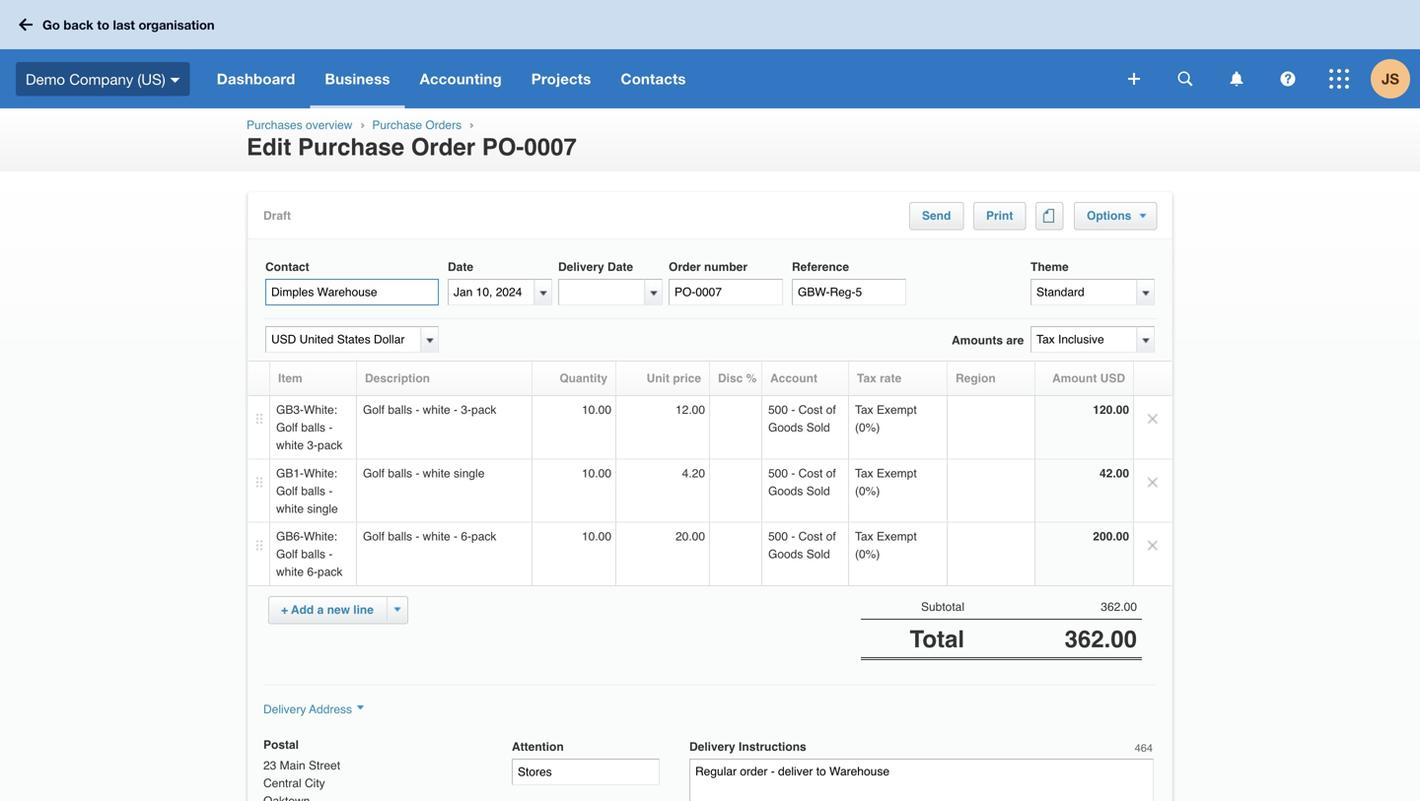 Task type: vqa. For each thing, say whether or not it's contained in the screenshot.


Task type: locate. For each thing, give the bounding box(es) containing it.
2 date from the left
[[608, 260, 633, 274]]

200.00
[[1093, 530, 1129, 544]]

business
[[325, 70, 390, 88]]

6- up a
[[307, 566, 318, 579]]

cost for 4.20
[[799, 467, 823, 481]]

purchases overview link
[[247, 118, 353, 132]]

1 cost from the top
[[799, 403, 823, 417]]

3- up gb1-white: golf balls - white single
[[307, 439, 318, 453]]

42.00
[[1100, 467, 1129, 481]]

1 vertical spatial cost
[[799, 467, 823, 481]]

1 horizontal spatial order
[[669, 260, 701, 274]]

delivery for delivery date
[[558, 260, 604, 274]]

1 horizontal spatial delivery
[[558, 260, 604, 274]]

2 white: from the top
[[304, 467, 337, 481]]

white: inside gb1-white: golf balls - white single
[[304, 467, 337, 481]]

purchase orders link
[[372, 118, 462, 132]]

0 horizontal spatial 3-
[[307, 439, 318, 453]]

goods
[[768, 421, 803, 435], [768, 485, 803, 499], [768, 548, 803, 562]]

golf inside gb1-white: golf balls - white single
[[276, 485, 298, 499]]

1 vertical spatial 6-
[[307, 566, 318, 579]]

3 goods from the top
[[768, 548, 803, 562]]

10.00 for 12.00
[[582, 403, 612, 417]]

Date text field
[[448, 279, 535, 306]]

3-
[[461, 403, 472, 417], [307, 439, 318, 453]]

white: up gb1-
[[304, 403, 337, 417]]

single
[[454, 467, 485, 481], [307, 503, 338, 516]]

0 vertical spatial purchase
[[372, 118, 422, 132]]

500 for 4.20
[[768, 467, 788, 481]]

delivery up postal
[[263, 703, 306, 717]]

street
[[309, 759, 340, 773]]

2 (0%) from the top
[[855, 485, 880, 499]]

delivery address button
[[263, 703, 364, 717]]

white down description
[[423, 403, 450, 417]]

golf inside gb3-white: golf balls - white 3-pack
[[276, 421, 298, 435]]

amount
[[1052, 372, 1097, 386]]

2 vertical spatial sold
[[807, 548, 830, 562]]

2 vertical spatial 10.00
[[582, 530, 612, 544]]

3 500 - cost of goods sold from the top
[[768, 530, 836, 562]]

gb1-white: golf balls - white single
[[276, 467, 338, 516]]

0 vertical spatial single
[[454, 467, 485, 481]]

Contact text field
[[265, 279, 439, 306]]

tax exempt (0%)
[[855, 403, 917, 435], [855, 467, 917, 499], [855, 530, 917, 562]]

3 of from the top
[[826, 530, 836, 544]]

500
[[768, 403, 788, 417], [768, 467, 788, 481], [768, 530, 788, 544]]

1 vertical spatial of
[[826, 467, 836, 481]]

0 vertical spatial cost
[[799, 403, 823, 417]]

2 vertical spatial delivery
[[689, 741, 736, 755]]

goods for 4.20
[[768, 485, 803, 499]]

white: inside gb3-white: golf balls - white 3-pack
[[304, 403, 337, 417]]

balls inside gb3-white: golf balls - white 3-pack
[[301, 421, 326, 435]]

tax exempt (0%) for 12.00
[[855, 403, 917, 435]]

order left number
[[669, 260, 701, 274]]

1 vertical spatial 10.00
[[582, 467, 612, 481]]

goods for 12.00
[[768, 421, 803, 435]]

2 vertical spatial 500
[[768, 530, 788, 544]]

2 sold from the top
[[807, 485, 830, 499]]

-
[[416, 403, 420, 417], [454, 403, 458, 417], [791, 403, 795, 417], [329, 421, 333, 435], [416, 467, 420, 481], [791, 467, 795, 481], [329, 485, 333, 499], [416, 530, 420, 544], [454, 530, 458, 544], [791, 530, 795, 544], [329, 548, 333, 562]]

0 vertical spatial 362.00
[[1101, 601, 1137, 615]]

postal 23 main street central city
[[263, 739, 340, 791]]

0 vertical spatial white:
[[304, 403, 337, 417]]

0 horizontal spatial single
[[307, 503, 338, 516]]

1 vertical spatial 362.00
[[1065, 626, 1137, 653]]

tax exempt (0%) for 20.00
[[855, 530, 917, 562]]

order
[[411, 134, 476, 161], [669, 260, 701, 274]]

2 500 from the top
[[768, 467, 788, 481]]

2 exempt from the top
[[877, 467, 917, 481]]

1 of from the top
[[826, 403, 836, 417]]

0 vertical spatial 3-
[[461, 403, 472, 417]]

sold
[[807, 421, 830, 435], [807, 485, 830, 499], [807, 548, 830, 562]]

overview
[[306, 118, 353, 132]]

white: inside gb6-white: golf balls - white 6-pack
[[304, 530, 337, 544]]

None text field
[[1031, 326, 1137, 353]]

1 tax exempt (0%) from the top
[[855, 403, 917, 435]]

banner containing dashboard
[[0, 0, 1420, 108]]

demo
[[26, 70, 65, 88]]

single up golf balls - white - 6-pack in the left bottom of the page
[[454, 467, 485, 481]]

1 vertical spatial delivery
[[263, 703, 306, 717]]

464
[[1135, 743, 1153, 755]]

dashboard
[[217, 70, 295, 88]]

1 vertical spatial 3-
[[307, 439, 318, 453]]

Attention text field
[[512, 759, 660, 786]]

delivery left instructions
[[689, 741, 736, 755]]

instructions
[[739, 741, 807, 755]]

0 vertical spatial order
[[411, 134, 476, 161]]

362.00 for total
[[1065, 626, 1137, 653]]

+ add a new line button
[[281, 604, 374, 617]]

balls inside gb1-white: golf balls - white single
[[301, 485, 326, 499]]

1 vertical spatial 500 - cost of goods sold
[[768, 467, 836, 499]]

gb1-
[[276, 467, 304, 481]]

usd
[[1100, 372, 1125, 386]]

(0%) for 12.00
[[855, 421, 880, 435]]

of for 4.20
[[826, 467, 836, 481]]

print button
[[986, 209, 1013, 223]]

banner
[[0, 0, 1420, 108]]

10.00 for 20.00
[[582, 530, 612, 544]]

golf down description
[[363, 403, 385, 417]]

1 exempt from the top
[[877, 403, 917, 417]]

delivery
[[558, 260, 604, 274], [263, 703, 306, 717], [689, 741, 736, 755]]

single inside gb1-white: golf balls - white single
[[307, 503, 338, 516]]

single up gb6-white: golf balls - white 6-pack
[[307, 503, 338, 516]]

- inside gb3-white: golf balls - white 3-pack
[[329, 421, 333, 435]]

Reference text field
[[792, 279, 906, 306]]

svg image inside demo company (us) popup button
[[170, 78, 180, 83]]

purchase down the overview
[[298, 134, 404, 161]]

2 of from the top
[[826, 467, 836, 481]]

0 vertical spatial 500
[[768, 403, 788, 417]]

order down orders
[[411, 134, 476, 161]]

gb6-white: golf balls - white 6-pack
[[276, 530, 343, 579]]

6- down golf balls - white single
[[461, 530, 472, 544]]

1 vertical spatial sold
[[807, 485, 830, 499]]

gb3-
[[276, 403, 304, 417]]

2 vertical spatial cost
[[799, 530, 823, 544]]

0 horizontal spatial date
[[448, 260, 473, 274]]

white up golf balls - white - 6-pack in the left bottom of the page
[[423, 467, 450, 481]]

go
[[42, 17, 60, 32]]

white: down gb1-white: golf balls - white single
[[304, 530, 337, 544]]

2 vertical spatial white:
[[304, 530, 337, 544]]

0 vertical spatial (0%)
[[855, 421, 880, 435]]

tax
[[857, 372, 877, 386], [855, 403, 874, 417], [855, 467, 874, 481], [855, 530, 874, 544]]

500 - cost of goods sold
[[768, 403, 836, 435], [768, 467, 836, 499], [768, 530, 836, 562]]

delivery for delivery address
[[263, 703, 306, 717]]

rate
[[880, 372, 902, 386]]

2 vertical spatial (0%)
[[855, 548, 880, 562]]

go back to last organisation link
[[12, 7, 226, 42]]

contacts
[[621, 70, 686, 88]]

0 horizontal spatial 6-
[[307, 566, 318, 579]]

2 horizontal spatial svg image
[[1330, 69, 1349, 89]]

golf down gb1-
[[276, 485, 298, 499]]

0 horizontal spatial order
[[411, 134, 476, 161]]

balls down gb1-
[[301, 485, 326, 499]]

2 vertical spatial 500 - cost of goods sold
[[768, 530, 836, 562]]

1 10.00 from the top
[[582, 403, 612, 417]]

edit
[[247, 134, 291, 161]]

2 vertical spatial exempt
[[877, 530, 917, 544]]

exempt for 12.00
[[877, 403, 917, 417]]

amounts
[[952, 334, 1003, 348]]

balls down gb3-
[[301, 421, 326, 435]]

1 vertical spatial tax exempt (0%)
[[855, 467, 917, 499]]

pack up gb1-white: golf balls - white single
[[318, 439, 343, 453]]

500 for 12.00
[[768, 403, 788, 417]]

1 horizontal spatial svg image
[[1128, 73, 1140, 85]]

central
[[263, 777, 302, 791]]

1 sold from the top
[[807, 421, 830, 435]]

date up the 'date' text box
[[448, 260, 473, 274]]

white up the gb6-
[[276, 503, 304, 516]]

po-
[[482, 134, 524, 161]]

0 vertical spatial exempt
[[877, 403, 917, 417]]

white up gb1-
[[276, 439, 304, 453]]

3- up golf balls - white single
[[461, 403, 472, 417]]

purchase up the edit purchase order po-0007
[[372, 118, 422, 132]]

1 horizontal spatial 3-
[[461, 403, 472, 417]]

1 vertical spatial goods
[[768, 485, 803, 499]]

3 tax exempt (0%) from the top
[[855, 530, 917, 562]]

amounts are
[[952, 334, 1024, 348]]

2 vertical spatial goods
[[768, 548, 803, 562]]

contacts button
[[606, 49, 701, 108]]

1 horizontal spatial 6-
[[461, 530, 472, 544]]

500 - cost of goods sold for 20.00
[[768, 530, 836, 562]]

0 horizontal spatial delivery
[[263, 703, 306, 717]]

date
[[448, 260, 473, 274], [608, 260, 633, 274]]

0 vertical spatial delivery
[[558, 260, 604, 274]]

2 goods from the top
[[768, 485, 803, 499]]

tax for 20.00
[[855, 530, 874, 544]]

address
[[309, 703, 352, 717]]

500 - cost of goods sold for 4.20
[[768, 467, 836, 499]]

unit price
[[647, 372, 701, 386]]

2 tax exempt (0%) from the top
[[855, 467, 917, 499]]

3 cost from the top
[[799, 530, 823, 544]]

item
[[278, 372, 302, 386]]

2 vertical spatial of
[[826, 530, 836, 544]]

accounting button
[[405, 49, 517, 108]]

0 vertical spatial tax exempt (0%)
[[855, 403, 917, 435]]

exempt
[[877, 403, 917, 417], [877, 467, 917, 481], [877, 530, 917, 544]]

svg image
[[1178, 72, 1193, 86], [1230, 72, 1243, 86], [1281, 72, 1296, 86], [170, 78, 180, 83]]

white:
[[304, 403, 337, 417], [304, 467, 337, 481], [304, 530, 337, 544]]

of for 20.00
[[826, 530, 836, 544]]

Delivery Date text field
[[558, 279, 645, 306]]

description
[[365, 372, 430, 386]]

362.00 for subtotal
[[1101, 601, 1137, 615]]

1 500 from the top
[[768, 403, 788, 417]]

postal
[[263, 739, 299, 753]]

tax for 4.20
[[855, 467, 874, 481]]

1 500 - cost of goods sold from the top
[[768, 403, 836, 435]]

white down golf balls - white single
[[423, 530, 450, 544]]

1 vertical spatial 500
[[768, 467, 788, 481]]

3 exempt from the top
[[877, 530, 917, 544]]

0 vertical spatial 500 - cost of goods sold
[[768, 403, 836, 435]]

3 sold from the top
[[807, 548, 830, 562]]

white: for gb3-
[[304, 403, 337, 417]]

0 vertical spatial goods
[[768, 421, 803, 435]]

1 white: from the top
[[304, 403, 337, 417]]

pack up + add a new line
[[318, 566, 343, 579]]

2 500 - cost of goods sold from the top
[[768, 467, 836, 499]]

1 horizontal spatial date
[[608, 260, 633, 274]]

6- inside gb6-white: golf balls - white 6-pack
[[307, 566, 318, 579]]

white
[[423, 403, 450, 417], [276, 439, 304, 453], [423, 467, 450, 481], [276, 503, 304, 516], [423, 530, 450, 544], [276, 566, 304, 579]]

2 10.00 from the top
[[582, 467, 612, 481]]

2 vertical spatial tax exempt (0%)
[[855, 530, 917, 562]]

purchase
[[372, 118, 422, 132], [298, 134, 404, 161]]

500 right '20.00'
[[768, 530, 788, 544]]

0 vertical spatial sold
[[807, 421, 830, 435]]

1 horizontal spatial single
[[454, 467, 485, 481]]

unit
[[647, 372, 670, 386]]

2 cost from the top
[[799, 467, 823, 481]]

1 vertical spatial white:
[[304, 467, 337, 481]]

500 down account
[[768, 403, 788, 417]]

js
[[1382, 70, 1400, 88]]

golf down gb3-
[[276, 421, 298, 435]]

0 vertical spatial of
[[826, 403, 836, 417]]

23
[[263, 759, 277, 773]]

(0%)
[[855, 421, 880, 435], [855, 485, 880, 499], [855, 548, 880, 562]]

of
[[826, 403, 836, 417], [826, 467, 836, 481], [826, 530, 836, 544]]

1 (0%) from the top
[[855, 421, 880, 435]]

golf down the gb6-
[[276, 548, 298, 562]]

pack down golf balls - white single
[[472, 530, 497, 544]]

3 (0%) from the top
[[855, 548, 880, 562]]

3 500 from the top
[[768, 530, 788, 544]]

sold for 4.20
[[807, 485, 830, 499]]

svg image
[[19, 18, 33, 31], [1330, 69, 1349, 89], [1128, 73, 1140, 85]]

golf
[[363, 403, 385, 417], [276, 421, 298, 435], [363, 467, 385, 481], [276, 485, 298, 499], [363, 530, 385, 544], [276, 548, 298, 562]]

0 vertical spatial 10.00
[[582, 403, 612, 417]]

balls down the gb6-
[[301, 548, 326, 562]]

send button
[[922, 209, 951, 223]]

of for 12.00
[[826, 403, 836, 417]]

white: down gb3-white: golf balls - white 3-pack
[[304, 467, 337, 481]]

pack inside gb6-white: golf balls - white 6-pack
[[318, 566, 343, 579]]

1 goods from the top
[[768, 421, 803, 435]]

white down the gb6-
[[276, 566, 304, 579]]

1 vertical spatial single
[[307, 503, 338, 516]]

cost for 12.00
[[799, 403, 823, 417]]

date up delivery date text field
[[608, 260, 633, 274]]

3 10.00 from the top
[[582, 530, 612, 544]]

delivery for delivery instructions
[[689, 741, 736, 755]]

10.00
[[582, 403, 612, 417], [582, 467, 612, 481], [582, 530, 612, 544]]

2 horizontal spatial delivery
[[689, 741, 736, 755]]

delivery up delivery date text field
[[558, 260, 604, 274]]

3 white: from the top
[[304, 530, 337, 544]]

1 vertical spatial (0%)
[[855, 485, 880, 499]]

back
[[64, 17, 93, 32]]

orders
[[426, 118, 462, 132]]

0 horizontal spatial svg image
[[19, 18, 33, 31]]

500 right 4.20
[[768, 467, 788, 481]]

pack
[[472, 403, 497, 417], [318, 439, 343, 453], [472, 530, 497, 544], [318, 566, 343, 579]]

1 vertical spatial exempt
[[877, 467, 917, 481]]



Task type: describe. For each thing, give the bounding box(es) containing it.
exempt for 4.20
[[877, 467, 917, 481]]

500 - cost of goods sold for 12.00
[[768, 403, 836, 435]]

tax for unit price
[[857, 372, 877, 386]]

golf balls - white single
[[363, 467, 485, 481]]

white: for gb6-
[[304, 530, 337, 544]]

balls up golf balls - white - 6-pack in the left bottom of the page
[[388, 467, 412, 481]]

city
[[305, 777, 325, 791]]

%
[[746, 372, 757, 386]]

delivery instructions
[[689, 741, 807, 755]]

balls inside gb6-white: golf balls - white 6-pack
[[301, 548, 326, 562]]

projects button
[[517, 49, 606, 108]]

Order number text field
[[669, 279, 783, 306]]

delivery address
[[263, 703, 352, 717]]

pack inside gb3-white: golf balls - white 3-pack
[[318, 439, 343, 453]]

add
[[291, 604, 314, 617]]

purchase orders
[[372, 118, 462, 132]]

contact
[[265, 260, 309, 274]]

white inside gb3-white: golf balls - white 3-pack
[[276, 439, 304, 453]]

theme
[[1031, 260, 1069, 274]]

10.00 for 4.20
[[582, 467, 612, 481]]

exempt for 20.00
[[877, 530, 917, 544]]

send
[[922, 209, 951, 223]]

+ add a new line
[[281, 604, 374, 617]]

draft
[[263, 209, 291, 223]]

number
[[704, 260, 748, 274]]

gb6-
[[276, 530, 304, 544]]

golf right gb1-white: golf balls - white single
[[363, 467, 385, 481]]

white inside gb6-white: golf balls - white 6-pack
[[276, 566, 304, 579]]

- inside gb6-white: golf balls - white 6-pack
[[329, 548, 333, 562]]

(0%) for 4.20
[[855, 485, 880, 499]]

tax exempt (0%) for 4.20
[[855, 467, 917, 499]]

1 vertical spatial order
[[669, 260, 701, 274]]

20.00
[[676, 530, 705, 544]]

disc
[[718, 372, 743, 386]]

0 vertical spatial 6-
[[461, 530, 472, 544]]

accounting
[[420, 70, 502, 88]]

projects
[[531, 70, 591, 88]]

demo company (us)
[[26, 70, 165, 88]]

options
[[1087, 209, 1132, 223]]

1 date from the left
[[448, 260, 473, 274]]

golf inside gb6-white: golf balls - white 6-pack
[[276, 548, 298, 562]]

tax for 12.00
[[855, 403, 874, 417]]

(0%) for 20.00
[[855, 548, 880, 562]]

pack up golf balls - white single
[[472, 403, 497, 417]]

options button
[[1087, 209, 1146, 223]]

sold for 12.00
[[807, 421, 830, 435]]

quantity
[[560, 372, 608, 386]]

(us)
[[137, 70, 165, 88]]

demo company (us) button
[[0, 49, 202, 108]]

cost for 20.00
[[799, 530, 823, 544]]

main
[[280, 759, 305, 773]]

sold for 20.00
[[807, 548, 830, 562]]

business button
[[310, 49, 405, 108]]

go back to last organisation
[[42, 17, 215, 32]]

total
[[910, 626, 965, 653]]

3- inside gb3-white: golf balls - white 3-pack
[[307, 439, 318, 453]]

tax rate
[[857, 372, 902, 386]]

order number
[[669, 260, 748, 274]]

+
[[281, 604, 288, 617]]

subtotal
[[921, 601, 965, 615]]

500 for 20.00
[[768, 530, 788, 544]]

region
[[956, 372, 996, 386]]

dashboard link
[[202, 49, 310, 108]]

1 vertical spatial purchase
[[298, 134, 404, 161]]

to
[[97, 17, 109, 32]]

svg image inside go back to last organisation link
[[19, 18, 33, 31]]

gb3-white: golf balls - white 3-pack
[[276, 403, 343, 453]]

- inside gb1-white: golf balls - white single
[[329, 485, 333, 499]]

a
[[317, 604, 324, 617]]

amount usd
[[1052, 372, 1125, 386]]

0007
[[524, 134, 577, 161]]

delivery date
[[558, 260, 633, 274]]

edit purchase order po-0007
[[247, 134, 577, 161]]

goods for 20.00
[[768, 548, 803, 562]]

balls down description
[[388, 403, 412, 417]]

Select a currency text field
[[265, 326, 421, 353]]

12.00
[[676, 403, 705, 417]]

last
[[113, 17, 135, 32]]

purchases
[[247, 118, 303, 132]]

organisation
[[139, 17, 215, 32]]

are
[[1006, 334, 1024, 348]]

white inside gb1-white: golf balls - white single
[[276, 503, 304, 516]]

golf balls - white - 6-pack
[[363, 530, 497, 544]]

js button
[[1371, 49, 1420, 108]]

purchases overview
[[247, 118, 353, 132]]

company
[[69, 70, 133, 88]]

120.00
[[1093, 403, 1129, 417]]

line
[[353, 604, 374, 617]]

reference
[[792, 260, 849, 274]]

print
[[986, 209, 1013, 223]]

Delivery Instructions text field
[[689, 759, 1154, 802]]

4.20
[[682, 467, 705, 481]]

golf right gb6-white: golf balls - white 6-pack
[[363, 530, 385, 544]]

Theme text field
[[1031, 279, 1137, 306]]

attention
[[512, 741, 564, 755]]

price
[[673, 372, 701, 386]]

account
[[770, 372, 818, 386]]

new
[[327, 604, 350, 617]]

golf balls - white - 3-pack
[[363, 403, 497, 417]]

white: for gb1-
[[304, 467, 337, 481]]

balls down golf balls - white single
[[388, 530, 412, 544]]



